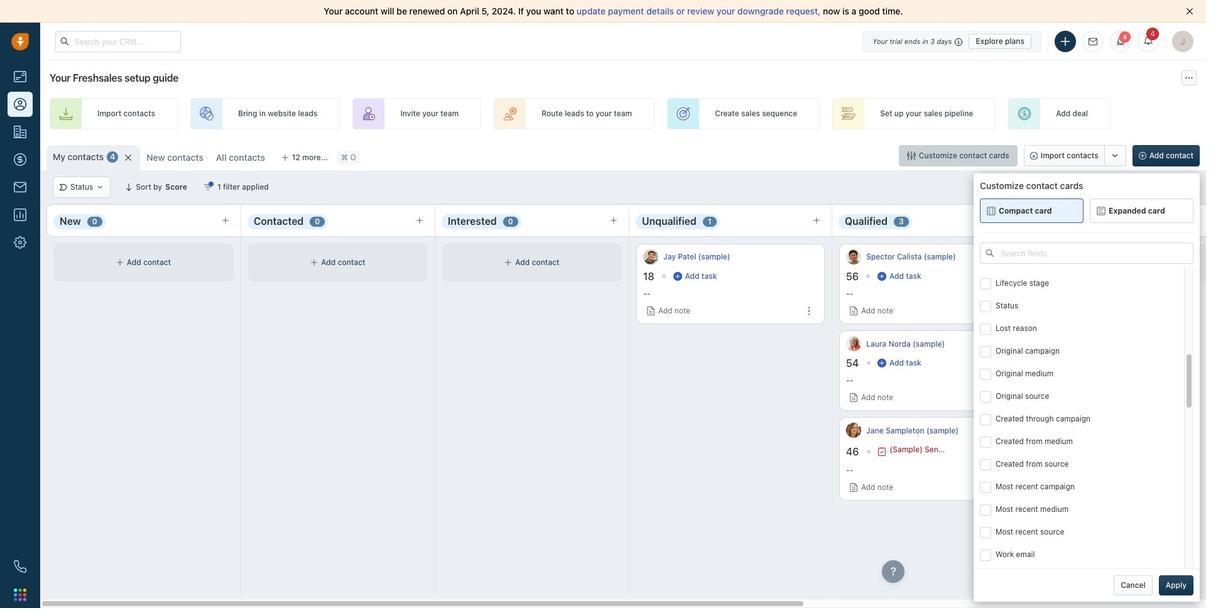 Task type: vqa. For each thing, say whether or not it's contained in the screenshot.
'down' icon
no



Task type: locate. For each thing, give the bounding box(es) containing it.
Search fields field
[[980, 243, 1194, 264]]

container_wx8msf4aqz5i3rn1 image
[[907, 151, 916, 160], [60, 184, 67, 191], [1097, 207, 1106, 216], [116, 259, 124, 266], [311, 259, 318, 266], [505, 259, 512, 266], [1105, 259, 1113, 266], [673, 272, 682, 281], [878, 272, 887, 281]]

phone image
[[14, 561, 26, 573]]

container_wx8msf4aqz5i3rn1 image
[[204, 183, 212, 192], [96, 184, 104, 191], [987, 207, 996, 216], [987, 250, 994, 257], [878, 359, 887, 368], [878, 447, 887, 456]]

phone element
[[8, 554, 33, 579]]

freshworks switcher image
[[14, 589, 26, 601]]

group
[[1024, 145, 1127, 167]]

l image
[[847, 336, 862, 351]]

j image
[[644, 249, 659, 265]]



Task type: describe. For each thing, give the bounding box(es) containing it.
Search your CRM... text field
[[55, 31, 181, 52]]

s image
[[847, 249, 862, 265]]

j image
[[847, 423, 862, 438]]

close image
[[1186, 8, 1194, 15]]

send email image
[[1089, 38, 1098, 46]]



